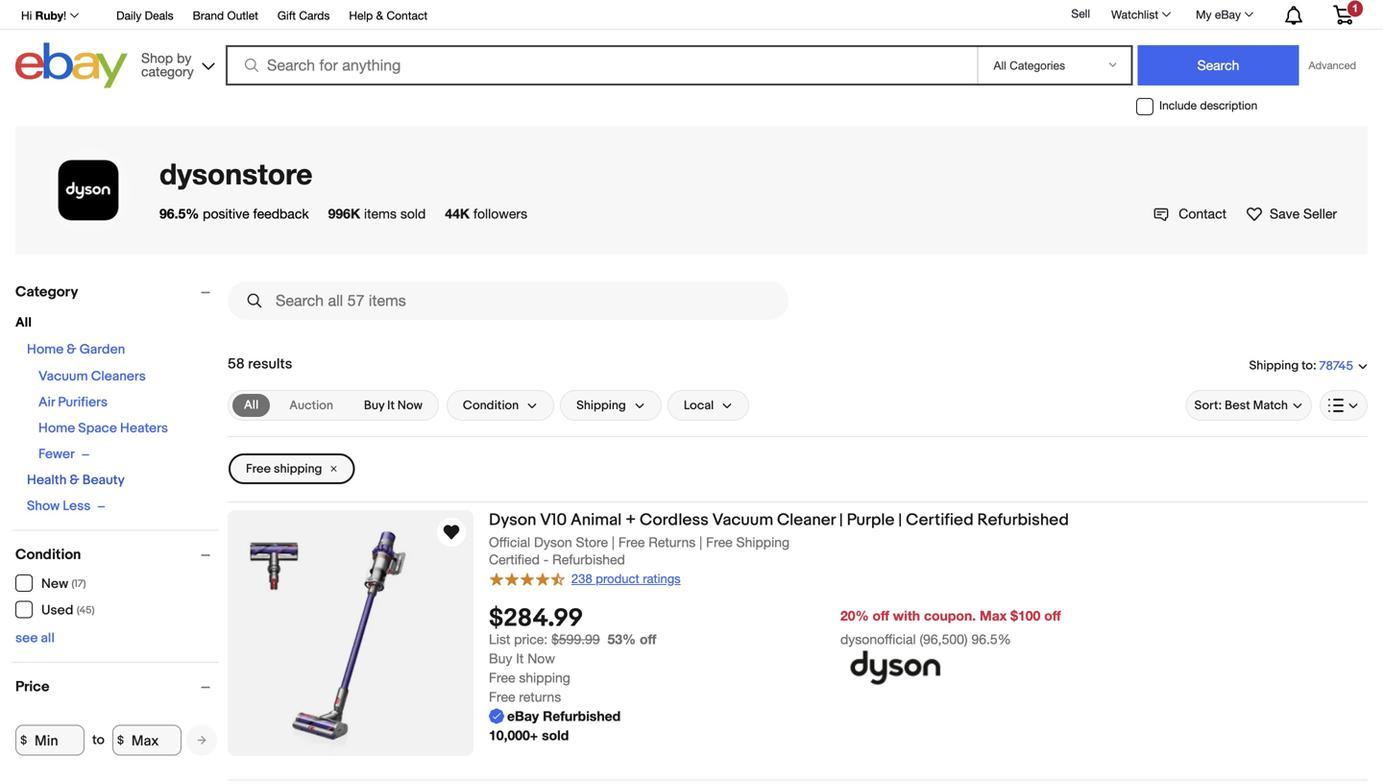 Task type: describe. For each thing, give the bounding box(es) containing it.
help & contact
[[349, 9, 428, 22]]

brand
[[193, 9, 224, 22]]

free shipping link
[[229, 454, 355, 484]]

help
[[349, 9, 373, 22]]

air purifiers link
[[38, 394, 108, 411]]

0 vertical spatial refurbished
[[978, 510, 1069, 530]]

cards
[[299, 9, 330, 22]]

positive
[[203, 206, 249, 221]]

health
[[27, 472, 67, 489]]

1
[[1353, 2, 1359, 14]]

1 vertical spatial contact
[[1179, 206, 1227, 221]]

all
[[41, 630, 55, 647]]

sold inside free shipping free returns ebay refurbished 10,000+ sold
[[542, 727, 569, 743]]

sell link
[[1063, 7, 1099, 20]]

(96,500)
[[920, 631, 968, 647]]

& for health
[[70, 472, 79, 489]]

store
[[576, 534, 608, 550]]

1 horizontal spatial off
[[873, 608, 890, 623]]

buy inside dysonofficial (96,500) 96.5% buy it now
[[489, 650, 513, 666]]

you are watching this item, click to unwatch image
[[440, 521, 463, 544]]

20%
[[841, 608, 869, 623]]

0 horizontal spatial now
[[398, 398, 423, 413]]

$284.99 main content
[[228, 274, 1368, 781]]

to inside shipping to : 78745
[[1302, 358, 1314, 373]]

watchlist link
[[1101, 3, 1180, 26]]

Minimum Value in $ text field
[[15, 725, 85, 756]]

shop by category button
[[133, 43, 219, 84]]

+
[[626, 510, 636, 530]]

dysonstore image
[[46, 148, 131, 233]]

$ for "minimum value in $" text field
[[20, 733, 27, 747]]

dysonofficial
[[841, 631, 916, 647]]

local button
[[668, 390, 750, 421]]

listing options selector. list view selected. image
[[1329, 398, 1360, 413]]

All selected text field
[[244, 397, 259, 414]]

hi
[[21, 9, 32, 22]]

save
[[1270, 206, 1300, 221]]

home & garden
[[27, 342, 125, 358]]

health & beauty
[[27, 472, 125, 489]]

my ebay
[[1196, 8, 1242, 21]]

| right returns
[[700, 534, 703, 550]]

none submit inside shop by category banner
[[1138, 45, 1300, 86]]

(45)
[[77, 604, 95, 617]]

10,000+
[[489, 727, 538, 743]]

beauty
[[82, 472, 125, 489]]

996k items sold
[[328, 206, 426, 221]]

condition inside $284.99 main content
[[463, 398, 519, 413]]

dyson v10 animal + cordless vacuum cleaner | purple | certified refurbished official dyson store | free returns | free shipping certified - refurbished
[[489, 510, 1069, 568]]

seller
[[1304, 206, 1338, 221]]

& for help
[[376, 9, 384, 22]]

-
[[544, 552, 549, 568]]

gift
[[278, 9, 296, 22]]

free shipping free returns ebay refurbished 10,000+ sold
[[489, 670, 621, 743]]

shipping button
[[560, 390, 662, 421]]

show
[[27, 498, 60, 515]]

0 vertical spatial home
[[27, 342, 64, 358]]

include
[[1160, 99, 1197, 112]]

brand outlet link
[[193, 6, 258, 27]]

include description
[[1160, 99, 1258, 112]]

local
[[684, 398, 714, 413]]

$599.99
[[552, 631, 600, 647]]

daily deals
[[116, 9, 174, 22]]

returns
[[519, 689, 561, 705]]

Search for anything text field
[[229, 47, 974, 84]]

2 horizontal spatial off
[[1045, 608, 1062, 623]]

purple
[[847, 510, 895, 530]]

0 vertical spatial certified
[[906, 510, 974, 530]]

vacuum inside the dyson v10 animal + cordless vacuum cleaner | purple | certified refurbished official dyson store | free returns | free shipping certified - refurbished
[[713, 510, 774, 530]]

all link
[[233, 394, 270, 417]]

v10
[[540, 510, 567, 530]]

category button
[[15, 283, 219, 301]]

all inside $284.99 main content
[[244, 398, 259, 413]]

refurbished inside free shipping free returns ebay refurbished 10,000+ sold
[[543, 708, 621, 724]]

$ for maximum value in $ "text box"
[[117, 733, 124, 747]]

$284.99
[[489, 604, 583, 634]]

Search all 57 items field
[[228, 282, 789, 320]]

air
[[38, 394, 55, 411]]

save seller
[[1270, 206, 1338, 221]]

:
[[1314, 358, 1317, 373]]

category
[[141, 63, 194, 79]]

0 horizontal spatial off
[[640, 631, 657, 647]]

auction link
[[278, 394, 345, 417]]

96.5% positive feedback
[[160, 206, 309, 221]]

1 vertical spatial dyson
[[534, 534, 572, 550]]

0 horizontal spatial it
[[387, 398, 395, 413]]

new
[[41, 576, 68, 592]]

it inside dysonofficial (96,500) 96.5% buy it now
[[516, 650, 524, 666]]

vacuum cleaners link
[[38, 369, 146, 385]]

items
[[364, 206, 397, 221]]

shop by category banner
[[11, 0, 1368, 93]]

$100
[[1011, 608, 1041, 623]]

78745
[[1320, 359, 1354, 374]]

account navigation
[[11, 0, 1368, 30]]

shipping inside the dyson v10 animal + cordless vacuum cleaner | purple | certified refurbished official dyson store | free returns | free shipping certified - refurbished
[[737, 534, 790, 550]]

| right store
[[612, 534, 615, 550]]

advanced link
[[1300, 46, 1366, 85]]

save seller button
[[1246, 204, 1338, 224]]

best
[[1225, 398, 1251, 413]]

show less button
[[27, 498, 106, 515]]

ruby
[[35, 9, 63, 22]]

contact link
[[1154, 206, 1227, 222]]

price
[[15, 678, 49, 696]]

max
[[980, 608, 1007, 623]]

cordless
[[640, 510, 709, 530]]

eBay Refurbished text field
[[489, 707, 621, 726]]

dyson v10 animal + cordless vacuum cleaner | purple | certified refurbished heading
[[489, 510, 1069, 530]]

used
[[41, 603, 73, 619]]

home & garden link
[[27, 342, 125, 358]]

1 horizontal spatial condition button
[[447, 390, 555, 421]]

price:
[[514, 631, 548, 647]]

space
[[78, 420, 117, 437]]

official
[[489, 534, 531, 550]]

shipping for free shipping free returns ebay refurbished 10,000+ sold
[[519, 670, 571, 685]]

shipping for free shipping
[[274, 461, 322, 476]]

sort: best match button
[[1186, 390, 1313, 421]]

watchlist
[[1112, 8, 1159, 21]]

health & beauty link
[[27, 472, 125, 489]]



Task type: vqa. For each thing, say whether or not it's contained in the screenshot.
(45)
yes



Task type: locate. For each thing, give the bounding box(es) containing it.
|
[[840, 510, 843, 530], [899, 510, 903, 530], [612, 534, 615, 550], [700, 534, 703, 550]]

None submit
[[1138, 45, 1300, 86]]

1 horizontal spatial ebay
[[1215, 8, 1242, 21]]

0 vertical spatial shipping
[[274, 461, 322, 476]]

1 horizontal spatial all
[[244, 398, 259, 413]]

fewer button
[[38, 446, 90, 463]]

shipping inside free shipping free returns ebay refurbished 10,000+ sold
[[519, 670, 571, 685]]

outlet
[[227, 9, 258, 22]]

see
[[15, 630, 38, 647]]

0 horizontal spatial certified
[[489, 552, 540, 568]]

all down the 58 results
[[244, 398, 259, 413]]

certified down official
[[489, 552, 540, 568]]

996k
[[328, 206, 360, 221]]

& for home
[[67, 342, 76, 358]]

0 vertical spatial now
[[398, 398, 423, 413]]

2 vertical spatial &
[[70, 472, 79, 489]]

0 horizontal spatial to
[[92, 732, 105, 749]]

& up less
[[70, 472, 79, 489]]

followers
[[474, 206, 528, 221]]

1 vertical spatial condition button
[[15, 546, 219, 564]]

certified right purple
[[906, 510, 974, 530]]

ebay inside free shipping free returns ebay refurbished 10,000+ sold
[[507, 708, 539, 724]]

1 vertical spatial &
[[67, 342, 76, 358]]

shipping down auction link
[[274, 461, 322, 476]]

buy
[[364, 398, 385, 413], [489, 650, 513, 666]]

0 vertical spatial condition
[[463, 398, 519, 413]]

to left 78745 on the right of page
[[1302, 358, 1314, 373]]

price button
[[15, 678, 219, 696]]

0 horizontal spatial all
[[15, 315, 32, 331]]

0 vertical spatial 96.5%
[[160, 206, 199, 221]]

match
[[1254, 398, 1289, 413]]

1 horizontal spatial shipping
[[519, 670, 571, 685]]

0 horizontal spatial contact
[[387, 9, 428, 22]]

1 vertical spatial shipping
[[519, 670, 571, 685]]

deals
[[145, 9, 174, 22]]

1 vertical spatial shipping
[[577, 398, 626, 413]]

buy it now
[[364, 398, 423, 413]]

with
[[893, 608, 921, 623]]

1 vertical spatial to
[[92, 732, 105, 749]]

shipping up returns
[[519, 670, 571, 685]]

my ebay link
[[1186, 3, 1263, 26]]

!
[[63, 9, 66, 22]]

it right auction
[[387, 398, 395, 413]]

garden
[[79, 342, 125, 358]]

1 horizontal spatial to
[[1302, 358, 1314, 373]]

58
[[228, 356, 245, 373]]

1 vertical spatial home
[[38, 420, 75, 437]]

all down category
[[15, 315, 32, 331]]

home space heaters link
[[38, 420, 168, 437]]

contact right help
[[387, 9, 428, 22]]

to left maximum value in $ "text box"
[[92, 732, 105, 749]]

now inside dysonofficial (96,500) 96.5% buy it now
[[528, 650, 555, 666]]

0 vertical spatial condition button
[[447, 390, 555, 421]]

(17)
[[72, 578, 86, 591]]

1 vertical spatial refurbished
[[553, 552, 625, 568]]

see all
[[15, 630, 55, 647]]

2 $ from the left
[[117, 733, 124, 747]]

ratings
[[643, 571, 681, 586]]

2 vertical spatial shipping
[[737, 534, 790, 550]]

description
[[1201, 99, 1258, 112]]

certified
[[906, 510, 974, 530], [489, 552, 540, 568]]

buy right auction
[[364, 398, 385, 413]]

used (45)
[[41, 603, 95, 619]]

& inside help & contact "link"
[[376, 9, 384, 22]]

condition button
[[447, 390, 555, 421], [15, 546, 219, 564]]

96.5% left positive
[[160, 206, 199, 221]]

1 vertical spatial condition
[[15, 546, 81, 564]]

home up air
[[27, 342, 64, 358]]

free down list
[[489, 670, 516, 685]]

coupon.
[[924, 608, 976, 623]]

1 vertical spatial all
[[244, 398, 259, 413]]

44k followers
[[445, 206, 528, 221]]

home up fewer
[[38, 420, 75, 437]]

daily
[[116, 9, 142, 22]]

96.5% down max
[[972, 631, 1012, 647]]

gift cards link
[[278, 6, 330, 27]]

shipping inside shipping to : 78745
[[1250, 358, 1299, 373]]

0 vertical spatial shipping
[[1250, 358, 1299, 373]]

product
[[596, 571, 640, 586]]

& right help
[[376, 9, 384, 22]]

Maximum Value in $ text field
[[112, 725, 181, 756]]

visit dysonofficial ebay store! image
[[841, 649, 951, 687]]

1 horizontal spatial $
[[117, 733, 124, 747]]

dyson
[[489, 510, 537, 530], [534, 534, 572, 550]]

auction
[[289, 398, 333, 413]]

refurbished up $100
[[978, 510, 1069, 530]]

home
[[27, 342, 64, 358], [38, 420, 75, 437]]

dysonstore link
[[160, 156, 313, 191]]

dysonofficial (96,500) 96.5% buy it now
[[489, 631, 1012, 666]]

238 product ratings
[[572, 571, 681, 586]]

1 horizontal spatial sold
[[542, 727, 569, 743]]

0 horizontal spatial condition button
[[15, 546, 219, 564]]

0 vertical spatial &
[[376, 9, 384, 22]]

0 horizontal spatial ebay
[[507, 708, 539, 724]]

dyson up official
[[489, 510, 537, 530]]

off right the 53%
[[640, 631, 657, 647]]

new (17)
[[41, 576, 86, 592]]

advanced
[[1309, 59, 1357, 72]]

1 $ from the left
[[20, 733, 27, 747]]

shipping
[[1250, 358, 1299, 373], [577, 398, 626, 413], [737, 534, 790, 550]]

list
[[489, 631, 511, 647]]

free down the +
[[619, 534, 645, 550]]

1 vertical spatial certified
[[489, 552, 540, 568]]

2 horizontal spatial shipping
[[1250, 358, 1299, 373]]

| right purple
[[899, 510, 903, 530]]

refurbished down returns
[[543, 708, 621, 724]]

53%
[[608, 631, 636, 647]]

dyson v10 animal + cordless vacuum cleaner | purple | certified refurbished link
[[489, 510, 1368, 534]]

1 vertical spatial vacuum
[[713, 510, 774, 530]]

off right $100
[[1045, 608, 1062, 623]]

vacuum left cleaner
[[713, 510, 774, 530]]

0 horizontal spatial shipping
[[274, 461, 322, 476]]

1 vertical spatial ebay
[[507, 708, 539, 724]]

0 vertical spatial it
[[387, 398, 395, 413]]

free down all text field
[[246, 461, 271, 476]]

sell
[[1072, 7, 1091, 20]]

1 vertical spatial buy
[[489, 650, 513, 666]]

brand outlet
[[193, 9, 258, 22]]

1 horizontal spatial 96.5%
[[972, 631, 1012, 647]]

help & contact link
[[349, 6, 428, 27]]

$ down price
[[20, 733, 27, 747]]

condition
[[463, 398, 519, 413], [15, 546, 81, 564]]

0 horizontal spatial vacuum
[[38, 369, 88, 385]]

home inside vacuum cleaners air purifiers home space heaters
[[38, 420, 75, 437]]

shop by category
[[141, 50, 194, 79]]

0 horizontal spatial $
[[20, 733, 27, 747]]

refurbished down store
[[553, 552, 625, 568]]

0 vertical spatial dyson
[[489, 510, 537, 530]]

$ down "price" dropdown button
[[117, 733, 124, 747]]

dyson v10 animal + cordless vacuum cleaner | purple | certified refurbished image
[[228, 510, 474, 756]]

free left returns
[[489, 689, 516, 705]]

0 horizontal spatial buy
[[364, 398, 385, 413]]

sold
[[401, 206, 426, 221], [542, 727, 569, 743]]

shipping inside shipping dropdown button
[[577, 398, 626, 413]]

ebay
[[1215, 8, 1242, 21], [507, 708, 539, 724]]

1 horizontal spatial certified
[[906, 510, 974, 530]]

1 vertical spatial now
[[528, 650, 555, 666]]

shipping for shipping
[[577, 398, 626, 413]]

0 vertical spatial ebay
[[1215, 8, 1242, 21]]

1 horizontal spatial vacuum
[[713, 510, 774, 530]]

1 horizontal spatial condition
[[463, 398, 519, 413]]

1 vertical spatial sold
[[542, 727, 569, 743]]

1 horizontal spatial it
[[516, 650, 524, 666]]

less
[[63, 498, 91, 515]]

96.5% inside dysonofficial (96,500) 96.5% buy it now
[[972, 631, 1012, 647]]

contact left save
[[1179, 206, 1227, 221]]

0 vertical spatial to
[[1302, 358, 1314, 373]]

vacuum inside vacuum cleaners air purifiers home space heaters
[[38, 369, 88, 385]]

1 horizontal spatial now
[[528, 650, 555, 666]]

0 vertical spatial buy
[[364, 398, 385, 413]]

free
[[246, 461, 271, 476], [619, 534, 645, 550], [706, 534, 733, 550], [489, 670, 516, 685], [489, 689, 516, 705]]

238
[[572, 571, 593, 586]]

sort:
[[1195, 398, 1223, 413]]

results
[[248, 356, 292, 373]]

cleaners
[[91, 369, 146, 385]]

| left purple
[[840, 510, 843, 530]]

0 vertical spatial contact
[[387, 9, 428, 22]]

0 vertical spatial vacuum
[[38, 369, 88, 385]]

vacuum up air purifiers link
[[38, 369, 88, 385]]

0 horizontal spatial condition
[[15, 546, 81, 564]]

refurbished
[[978, 510, 1069, 530], [553, 552, 625, 568], [543, 708, 621, 724]]

ebay inside the account navigation
[[1215, 8, 1242, 21]]

shipping for shipping to : 78745
[[1250, 358, 1299, 373]]

shipping
[[274, 461, 322, 476], [519, 670, 571, 685]]

0 vertical spatial all
[[15, 315, 32, 331]]

$
[[20, 733, 27, 747], [117, 733, 124, 747]]

dyson up -
[[534, 534, 572, 550]]

0 horizontal spatial 96.5%
[[160, 206, 199, 221]]

1 vertical spatial 96.5%
[[972, 631, 1012, 647]]

show less
[[27, 498, 91, 515]]

& left garden
[[67, 342, 76, 358]]

buy down list
[[489, 650, 513, 666]]

buy it now link
[[353, 394, 434, 417]]

238 product ratings link
[[489, 570, 681, 587]]

it
[[387, 398, 395, 413], [516, 650, 524, 666]]

off up dysonofficial
[[873, 608, 890, 623]]

feedback
[[253, 206, 309, 221]]

contact inside "link"
[[387, 9, 428, 22]]

free right returns
[[706, 534, 733, 550]]

sold right items
[[401, 206, 426, 221]]

ebay up 10,000+
[[507, 708, 539, 724]]

sold down the ebay refurbished text box
[[542, 727, 569, 743]]

it down price:
[[516, 650, 524, 666]]

ebay right my
[[1215, 8, 1242, 21]]

2 vertical spatial refurbished
[[543, 708, 621, 724]]

0 horizontal spatial shipping
[[577, 398, 626, 413]]

1 horizontal spatial contact
[[1179, 206, 1227, 221]]

0 vertical spatial sold
[[401, 206, 426, 221]]

1 horizontal spatial buy
[[489, 650, 513, 666]]

category
[[15, 283, 78, 301]]

1 horizontal spatial shipping
[[737, 534, 790, 550]]

0 horizontal spatial sold
[[401, 206, 426, 221]]

1 vertical spatial it
[[516, 650, 524, 666]]



